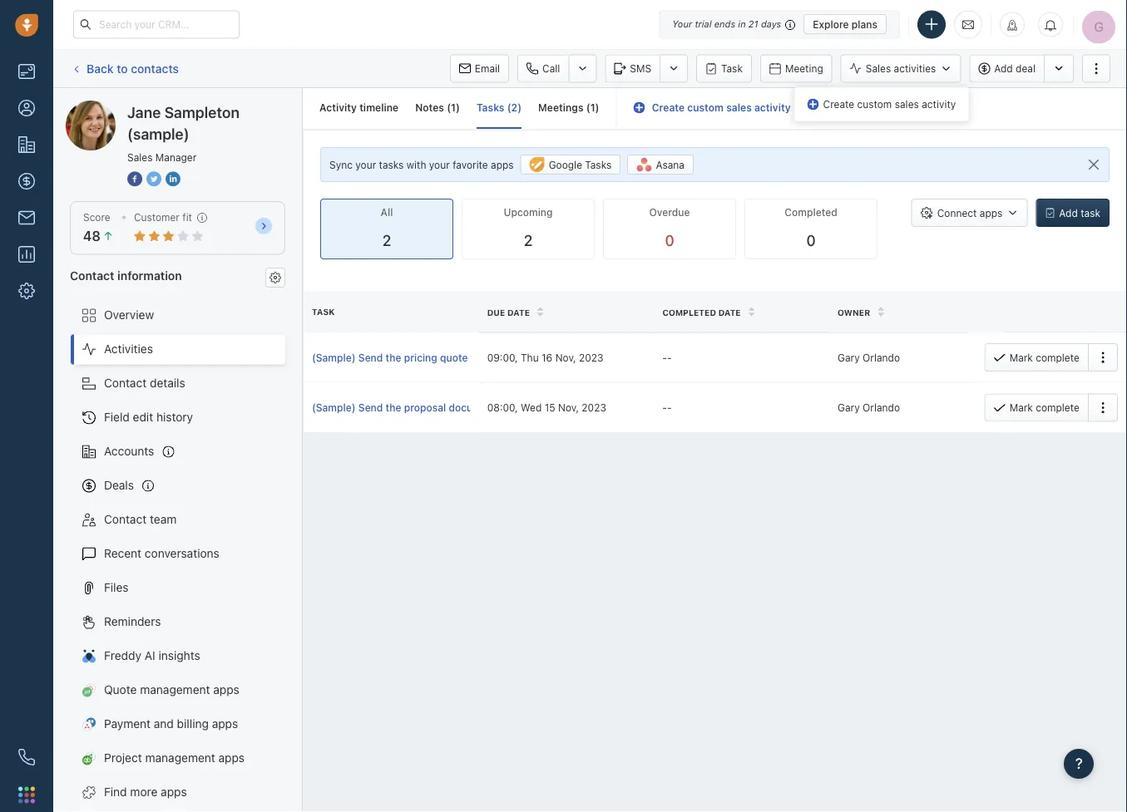 Task type: describe. For each thing, give the bounding box(es) containing it.
meeting
[[785, 63, 824, 74]]

project management apps
[[104, 752, 245, 766]]

linkedin circled image
[[166, 170, 181, 188]]

add deal button
[[970, 54, 1044, 83]]

call link
[[518, 54, 569, 83]]

to
[[117, 61, 128, 75]]

and
[[154, 718, 174, 731]]

meeting button
[[760, 54, 833, 83]]

plans
[[852, 18, 878, 30]]

activity
[[320, 102, 357, 114]]

) for tasks ( 2 )
[[518, 102, 522, 114]]

recent
[[104, 547, 142, 561]]

( for tasks
[[507, 102, 511, 114]]

mark complete for 08:00, wed 15 nov, 2023
[[1010, 402, 1080, 414]]

the for pricing
[[386, 352, 401, 364]]

contact for contact information
[[70, 269, 114, 282]]

files
[[104, 581, 129, 595]]

ai
[[145, 649, 155, 663]]

google tasks
[[549, 159, 612, 171]]

(sample) for (sample) send the pricing quote
[[312, 352, 356, 364]]

trial
[[695, 19, 712, 30]]

apps up payment and billing apps
[[213, 684, 240, 697]]

customer
[[134, 212, 180, 223]]

0 for completed
[[807, 232, 816, 250]]

mark for 09:00, thu 16 nov, 2023
[[1010, 352, 1033, 364]]

(sample) send the pricing quote link
[[312, 350, 471, 365]]

quote
[[440, 352, 468, 364]]

call
[[543, 63, 560, 74]]

details
[[150, 377, 185, 390]]

0 horizontal spatial activity
[[755, 102, 791, 114]]

apps right billing
[[212, 718, 238, 731]]

0 horizontal spatial create
[[652, 102, 685, 114]]

2 for all
[[382, 232, 391, 250]]

connect
[[937, 207, 977, 219]]

1 vertical spatial task
[[312, 307, 335, 317]]

orlando for 09:00, thu 16 nov, 2023
[[863, 352, 900, 364]]

sales activities button
[[841, 54, 970, 83]]

1 your from the left
[[355, 159, 376, 171]]

activities
[[104, 342, 153, 356]]

add for add deal
[[995, 63, 1013, 74]]

jane inside jane sampleton (sample)
[[127, 103, 161, 121]]

complete for 08:00, wed 15 nov, 2023
[[1036, 402, 1080, 414]]

your trial ends in 21 days
[[672, 19, 781, 30]]

timeline
[[360, 102, 399, 114]]

owner
[[838, 308, 870, 317]]

overview
[[104, 308, 154, 322]]

orlando for 08:00, wed 15 nov, 2023
[[863, 402, 900, 414]]

15
[[545, 402, 556, 414]]

1 horizontal spatial create
[[823, 99, 855, 110]]

management for project
[[145, 752, 215, 766]]

nov, for 15
[[558, 402, 579, 414]]

Search your CRM... text field
[[73, 10, 240, 39]]

meetings
[[538, 102, 584, 114]]

(sample) send the pricing quote
[[312, 352, 468, 364]]

completed date
[[663, 308, 741, 317]]

deal
[[1016, 63, 1036, 74]]

meetings ( 1 )
[[538, 102, 600, 114]]

sales activities button
[[841, 54, 961, 83]]

more
[[130, 786, 158, 800]]

apps right connect
[[980, 207, 1003, 219]]

conversations
[[145, 547, 220, 561]]

document
[[449, 402, 497, 414]]

0 vertical spatial (sample)
[[188, 100, 236, 114]]

notes ( 1 )
[[415, 102, 460, 114]]

task inside button
[[721, 63, 743, 74]]

0 for overdue
[[665, 232, 674, 250]]

overdue
[[649, 207, 690, 219]]

2 your from the left
[[429, 159, 450, 171]]

accounts
[[104, 445, 154, 459]]

) for meetings ( 1 )
[[595, 102, 600, 114]]

contact for contact details
[[104, 377, 147, 390]]

0 horizontal spatial tasks
[[477, 102, 505, 114]]

task button
[[697, 54, 752, 83]]

project
[[104, 752, 142, 766]]

sync
[[329, 159, 353, 171]]

1 horizontal spatial custom
[[857, 99, 892, 110]]

sales manager
[[127, 151, 197, 163]]

all
[[381, 207, 393, 219]]

21
[[749, 19, 759, 30]]

customer fit
[[134, 212, 192, 223]]

wed
[[521, 402, 542, 414]]

favorite
[[453, 159, 488, 171]]

1 vertical spatial (sample)
[[127, 125, 189, 143]]

explore
[[813, 18, 849, 30]]

in
[[738, 19, 746, 30]]

score
[[83, 212, 110, 223]]

back to contacts
[[87, 61, 179, 75]]

phone element
[[10, 741, 43, 775]]

activities
[[894, 63, 936, 74]]

apps right more
[[161, 786, 187, 800]]

explore plans link
[[804, 14, 887, 34]]

jane sampleton (sample) up manager
[[127, 103, 240, 143]]

add deal
[[995, 63, 1036, 74]]

ends
[[714, 19, 736, 30]]

with
[[407, 159, 426, 171]]

billing
[[177, 718, 209, 731]]

proposal
[[404, 402, 446, 414]]

sync your tasks with your favorite apps
[[329, 159, 514, 171]]

08:00,
[[487, 402, 518, 414]]

(sample) send the proposal document
[[312, 402, 497, 414]]

sampleton down the contacts
[[128, 100, 185, 114]]

09:00,
[[487, 352, 518, 364]]

find more apps
[[104, 786, 187, 800]]

2023 for 08:00, wed 15 nov, 2023
[[582, 402, 607, 414]]

quote management apps
[[104, 684, 240, 697]]

reminders
[[104, 615, 161, 629]]

complete for 09:00, thu 16 nov, 2023
[[1036, 352, 1080, 364]]

due date
[[487, 308, 530, 317]]

1 for meetings ( 1 )
[[590, 102, 595, 114]]

call button
[[518, 54, 569, 83]]



Task type: vqa. For each thing, say whether or not it's contained in the screenshot.


Task type: locate. For each thing, give the bounding box(es) containing it.
1 date from the left
[[508, 308, 530, 317]]

1 mark complete from the top
[[1010, 352, 1080, 364]]

email image
[[963, 18, 974, 31]]

1 horizontal spatial activity
[[922, 99, 956, 110]]

0 vertical spatial orlando
[[863, 352, 900, 364]]

2 left "meetings"
[[511, 102, 518, 114]]

fit
[[182, 212, 192, 223]]

0 vertical spatial sales
[[866, 63, 891, 74]]

( down the email button
[[507, 102, 511, 114]]

0 vertical spatial mark complete
[[1010, 352, 1080, 364]]

2 mark complete from the top
[[1010, 402, 1080, 414]]

contact for contact team
[[104, 513, 147, 527]]

1 vertical spatial management
[[145, 752, 215, 766]]

custom down sales activities button
[[857, 99, 892, 110]]

0 vertical spatial (sample)
[[312, 352, 356, 364]]

add left deal
[[995, 63, 1013, 74]]

sales for sales manager
[[127, 151, 153, 163]]

0 horizontal spatial completed
[[663, 308, 716, 317]]

0 vertical spatial nov,
[[556, 352, 576, 364]]

1 horizontal spatial 2
[[511, 102, 518, 114]]

jane sampleton (sample)
[[99, 100, 236, 114], [127, 103, 240, 143]]

facebook circled image
[[127, 170, 142, 188]]

2023 for 09:00, thu 16 nov, 2023
[[579, 352, 604, 364]]

2 1 from the left
[[590, 102, 595, 114]]

management down payment and billing apps
[[145, 752, 215, 766]]

gary for 09:00, thu 16 nov, 2023
[[838, 352, 860, 364]]

contact up the recent
[[104, 513, 147, 527]]

0 vertical spatial completed
[[785, 207, 838, 219]]

1 horizontal spatial jane
[[127, 103, 161, 121]]

deals
[[104, 479, 134, 493]]

0 horizontal spatial task
[[312, 307, 335, 317]]

2023 right the 15
[[582, 402, 607, 414]]

days
[[761, 19, 781, 30]]

2 vertical spatial contact
[[104, 513, 147, 527]]

sales down task button
[[727, 102, 752, 114]]

mark complete button for 08:00, wed 15 nov, 2023
[[985, 394, 1088, 422]]

the left proposal
[[386, 402, 401, 414]]

freshworks switcher image
[[18, 787, 35, 804]]

sms
[[630, 63, 652, 74]]

sampleton inside jane sampleton (sample)
[[164, 103, 240, 121]]

contact
[[70, 269, 114, 282], [104, 377, 147, 390], [104, 513, 147, 527]]

information
[[117, 269, 182, 282]]

gary orlando
[[838, 352, 900, 364], [838, 402, 900, 414]]

contact down 'activities'
[[104, 377, 147, 390]]

2 horizontal spatial 2
[[524, 232, 533, 250]]

gary orlando for 08:00, wed 15 nov, 2023
[[838, 402, 900, 414]]

gary orlando for 09:00, thu 16 nov, 2023
[[838, 352, 900, 364]]

1 vertical spatial contact
[[104, 377, 147, 390]]

2 the from the top
[[386, 402, 401, 414]]

0 vertical spatial send
[[358, 352, 383, 364]]

task up (sample) send the pricing quote
[[312, 307, 335, 317]]

1 ) from the left
[[456, 102, 460, 114]]

0 horizontal spatial (
[[447, 102, 451, 114]]

field
[[104, 411, 130, 424]]

mark complete button
[[985, 344, 1088, 372], [985, 394, 1088, 422]]

add task button
[[1036, 199, 1110, 227]]

create down the meeting in the right of the page
[[823, 99, 855, 110]]

create
[[823, 99, 855, 110], [652, 102, 685, 114]]

nov, right 16
[[556, 352, 576, 364]]

quote
[[104, 684, 137, 697]]

management up payment and billing apps
[[140, 684, 210, 697]]

sales
[[866, 63, 891, 74], [127, 151, 153, 163]]

( for notes
[[447, 102, 451, 114]]

add task
[[1060, 207, 1101, 219]]

activity down 'meeting' button at the top of page
[[755, 102, 791, 114]]

sales down sales activities dropdown button on the right
[[895, 99, 919, 110]]

contact information
[[70, 269, 182, 282]]

custom
[[857, 99, 892, 110], [688, 102, 724, 114]]

1 right notes
[[451, 102, 456, 114]]

management for quote
[[140, 684, 210, 697]]

0 horizontal spatial 2
[[382, 232, 391, 250]]

1 vertical spatial 2023
[[582, 402, 607, 414]]

0 vertical spatial mark
[[1010, 352, 1033, 364]]

( right "meetings"
[[586, 102, 590, 114]]

0 vertical spatial gary
[[838, 352, 860, 364]]

sampleton
[[128, 100, 185, 114], [164, 103, 240, 121]]

manager
[[155, 151, 197, 163]]

contact team
[[104, 513, 177, 527]]

freddy
[[104, 649, 141, 663]]

1 vertical spatial tasks
[[585, 159, 612, 171]]

( for meetings
[[586, 102, 590, 114]]

) left "meetings"
[[518, 102, 522, 114]]

send
[[358, 352, 383, 364], [358, 402, 383, 414]]

0 vertical spatial task
[[721, 63, 743, 74]]

activity timeline
[[320, 102, 399, 114]]

2 date from the left
[[719, 308, 741, 317]]

(sample) for (sample) send the proposal document
[[312, 402, 356, 414]]

2 horizontal spatial )
[[595, 102, 600, 114]]

1 horizontal spatial sales
[[895, 99, 919, 110]]

-
[[663, 352, 667, 364], [667, 352, 672, 364], [1013, 352, 1018, 364], [1018, 352, 1023, 364], [663, 402, 667, 414], [667, 402, 672, 414], [1013, 402, 1018, 414], [1018, 402, 1023, 414]]

mark complete for 09:00, thu 16 nov, 2023
[[1010, 352, 1080, 364]]

08:00, wed 15 nov, 2023
[[487, 402, 607, 414]]

2 mark complete button from the top
[[985, 394, 1088, 422]]

1 gary from the top
[[838, 352, 860, 364]]

google tasks button
[[521, 155, 621, 175]]

1 horizontal spatial 1
[[590, 102, 595, 114]]

1 mark from the top
[[1010, 352, 1033, 364]]

nov, for 16
[[556, 352, 576, 364]]

task
[[1081, 207, 1101, 219]]

0 vertical spatial add
[[995, 63, 1013, 74]]

gary
[[838, 352, 860, 364], [838, 402, 860, 414]]

contact down '48'
[[70, 269, 114, 282]]

1 the from the top
[[386, 352, 401, 364]]

edit
[[133, 411, 153, 424]]

2 mark from the top
[[1010, 402, 1033, 414]]

2023 right 16
[[579, 352, 604, 364]]

1 orlando from the top
[[863, 352, 900, 364]]

asana button
[[628, 155, 694, 175]]

1 vertical spatial nov,
[[558, 402, 579, 414]]

1 horizontal spatial task
[[721, 63, 743, 74]]

add inside button
[[1060, 207, 1078, 219]]

send down (sample) send the pricing quote
[[358, 402, 383, 414]]

0 vertical spatial contact
[[70, 269, 114, 282]]

your right sync
[[355, 159, 376, 171]]

custom down task button
[[688, 102, 724, 114]]

0 vertical spatial tasks
[[477, 102, 505, 114]]

1 right "meetings"
[[590, 102, 595, 114]]

apps right favorite
[[491, 159, 514, 171]]

the left pricing
[[386, 352, 401, 364]]

explore plans
[[813, 18, 878, 30]]

0 horizontal spatial create custom sales activity
[[652, 102, 791, 114]]

task up create custom sales activity link
[[721, 63, 743, 74]]

completed for completed
[[785, 207, 838, 219]]

create custom sales activity down sales activities button
[[823, 99, 956, 110]]

task
[[721, 63, 743, 74], [312, 307, 335, 317]]

3 ) from the left
[[595, 102, 600, 114]]

sales left activities
[[866, 63, 891, 74]]

0 horizontal spatial sales
[[727, 102, 752, 114]]

history
[[156, 411, 193, 424]]

0 vertical spatial gary orlando
[[838, 352, 900, 364]]

1 vertical spatial complete
[[1036, 402, 1080, 414]]

) for notes ( 1 )
[[456, 102, 460, 114]]

completed for completed date
[[663, 308, 716, 317]]

0 vertical spatial 2023
[[579, 352, 604, 364]]

asana
[[656, 159, 685, 171]]

2 down all
[[382, 232, 391, 250]]

1 horizontal spatial your
[[429, 159, 450, 171]]

2 0 from the left
[[807, 232, 816, 250]]

contact details
[[104, 377, 185, 390]]

)
[[456, 102, 460, 114], [518, 102, 522, 114], [595, 102, 600, 114]]

activity
[[922, 99, 956, 110], [755, 102, 791, 114]]

email button
[[450, 54, 509, 83]]

tasks
[[379, 159, 404, 171]]

tasks ( 2 )
[[477, 102, 522, 114]]

2 for upcoming
[[524, 232, 533, 250]]

mark for 08:00, wed 15 nov, 2023
[[1010, 402, 1033, 414]]

1 0 from the left
[[665, 232, 674, 250]]

1 vertical spatial mark complete button
[[985, 394, 1088, 422]]

create custom sales activity down task button
[[652, 102, 791, 114]]

(sample) up manager
[[188, 100, 236, 114]]

notes
[[415, 102, 444, 114]]

0 vertical spatial complete
[[1036, 352, 1080, 364]]

contacts
[[131, 61, 179, 75]]

phone image
[[18, 750, 35, 766]]

1 gary orlando from the top
[[838, 352, 900, 364]]

freddy ai insights
[[104, 649, 200, 663]]

mark complete
[[1010, 352, 1080, 364], [1010, 402, 1080, 414]]

mng settings image
[[270, 272, 281, 284]]

mark complete button for 09:00, thu 16 nov, 2023
[[985, 344, 1088, 372]]

gary for 08:00, wed 15 nov, 2023
[[838, 402, 860, 414]]

0 horizontal spatial your
[[355, 159, 376, 171]]

apps down payment and billing apps
[[218, 752, 245, 766]]

jane sampleton (sample) down the contacts
[[99, 100, 236, 114]]

sales activities
[[866, 63, 936, 74]]

connect apps button
[[912, 199, 1028, 227], [912, 199, 1028, 227]]

1 horizontal spatial add
[[1060, 207, 1078, 219]]

1 ( from the left
[[447, 102, 451, 114]]

1 horizontal spatial (
[[507, 102, 511, 114]]

the
[[386, 352, 401, 364], [386, 402, 401, 414]]

2 gary orlando from the top
[[838, 402, 900, 414]]

0 horizontal spatial custom
[[688, 102, 724, 114]]

1 vertical spatial gary orlando
[[838, 402, 900, 414]]

1 1 from the left
[[451, 102, 456, 114]]

date for completed date
[[719, 308, 741, 317]]

1 vertical spatial add
[[1060, 207, 1078, 219]]

0 horizontal spatial jane
[[99, 100, 125, 114]]

google
[[549, 159, 582, 171]]

team
[[150, 513, 177, 527]]

tasks inside button
[[585, 159, 612, 171]]

2 ) from the left
[[518, 102, 522, 114]]

( right notes
[[447, 102, 451, 114]]

2 horizontal spatial (
[[586, 102, 590, 114]]

nov,
[[556, 352, 576, 364], [558, 402, 579, 414]]

1 horizontal spatial date
[[719, 308, 741, 317]]

tasks down email
[[477, 102, 505, 114]]

2 ( from the left
[[507, 102, 511, 114]]

2 gary from the top
[[838, 402, 860, 414]]

48 button
[[83, 229, 114, 244]]

sms button
[[605, 54, 660, 83]]

field edit history
[[104, 411, 193, 424]]

insights
[[158, 649, 200, 663]]

2 send from the top
[[358, 402, 383, 414]]

2 orlando from the top
[[863, 402, 900, 414]]

jane down 'to'
[[99, 100, 125, 114]]

payment
[[104, 718, 151, 731]]

(sample) send the proposal document link
[[312, 401, 497, 416]]

) right "meetings"
[[595, 102, 600, 114]]

1 vertical spatial orlando
[[863, 402, 900, 414]]

48
[[83, 229, 101, 244]]

1 send from the top
[[358, 352, 383, 364]]

find
[[104, 786, 127, 800]]

1 complete from the top
[[1036, 352, 1080, 364]]

tasks right google
[[585, 159, 612, 171]]

2 complete from the top
[[1036, 402, 1080, 414]]

1 vertical spatial the
[[386, 402, 401, 414]]

email
[[475, 63, 500, 74]]

sales inside button
[[866, 63, 891, 74]]

activity down activities
[[922, 99, 956, 110]]

2 (sample) from the top
[[312, 402, 356, 414]]

the for proposal
[[386, 402, 401, 414]]

0 vertical spatial the
[[386, 352, 401, 364]]

0 horizontal spatial date
[[508, 308, 530, 317]]

1 horizontal spatial tasks
[[585, 159, 612, 171]]

recent conversations
[[104, 547, 220, 561]]

twitter circled image
[[146, 170, 161, 188]]

0 horizontal spatial 1
[[451, 102, 456, 114]]

thu
[[521, 352, 539, 364]]

1 horizontal spatial 0
[[807, 232, 816, 250]]

your right with
[[429, 159, 450, 171]]

3 ( from the left
[[586, 102, 590, 114]]

orlando
[[863, 352, 900, 364], [863, 402, 900, 414]]

date for due date
[[508, 308, 530, 317]]

send for pricing
[[358, 352, 383, 364]]

(sample) up sales manager
[[127, 125, 189, 143]]

1 vertical spatial completed
[[663, 308, 716, 317]]

apps
[[491, 159, 514, 171], [980, 207, 1003, 219], [213, 684, 240, 697], [212, 718, 238, 731], [218, 752, 245, 766], [161, 786, 187, 800]]

2 down upcoming
[[524, 232, 533, 250]]

1 for notes ( 1 )
[[451, 102, 456, 114]]

your
[[672, 19, 692, 30]]

1 vertical spatial gary
[[838, 402, 860, 414]]

create custom sales activity
[[823, 99, 956, 110], [652, 102, 791, 114]]

jane down the contacts
[[127, 103, 161, 121]]

sales up the 'facebook circled' image
[[127, 151, 153, 163]]

0 horizontal spatial sales
[[127, 151, 153, 163]]

0 vertical spatial management
[[140, 684, 210, 697]]

pricing
[[404, 352, 437, 364]]

management
[[140, 684, 210, 697], [145, 752, 215, 766]]

tasks
[[477, 102, 505, 114], [585, 159, 612, 171]]

back to contacts link
[[70, 56, 180, 82]]

1 vertical spatial sales
[[127, 151, 153, 163]]

sampleton up manager
[[164, 103, 240, 121]]

add left task
[[1060, 207, 1078, 219]]

0 vertical spatial mark complete button
[[985, 344, 1088, 372]]

1 vertical spatial mark complete
[[1010, 402, 1080, 414]]

16
[[542, 352, 553, 364]]

1 vertical spatial (sample)
[[312, 402, 356, 414]]

create down sms button
[[652, 102, 685, 114]]

sales for sales activities
[[866, 63, 891, 74]]

send left pricing
[[358, 352, 383, 364]]

0
[[665, 232, 674, 250], [807, 232, 816, 250]]

1 horizontal spatial completed
[[785, 207, 838, 219]]

add for add task
[[1060, 207, 1078, 219]]

0 horizontal spatial add
[[995, 63, 1013, 74]]

1 (sample) from the top
[[312, 352, 356, 364]]

1 mark complete button from the top
[[985, 344, 1088, 372]]

nov, right the 15
[[558, 402, 579, 414]]

1 vertical spatial mark
[[1010, 402, 1033, 414]]

0 horizontal spatial )
[[456, 102, 460, 114]]

1 horizontal spatial create custom sales activity
[[823, 99, 956, 110]]

0 horizontal spatial 0
[[665, 232, 674, 250]]

1 vertical spatial send
[[358, 402, 383, 414]]

add inside 'button'
[[995, 63, 1013, 74]]

connect apps
[[937, 207, 1003, 219]]

due
[[487, 308, 505, 317]]

1 horizontal spatial sales
[[866, 63, 891, 74]]

1 horizontal spatial )
[[518, 102, 522, 114]]

send for proposal
[[358, 402, 383, 414]]

) right notes
[[456, 102, 460, 114]]

(sample)
[[312, 352, 356, 364], [312, 402, 356, 414]]



